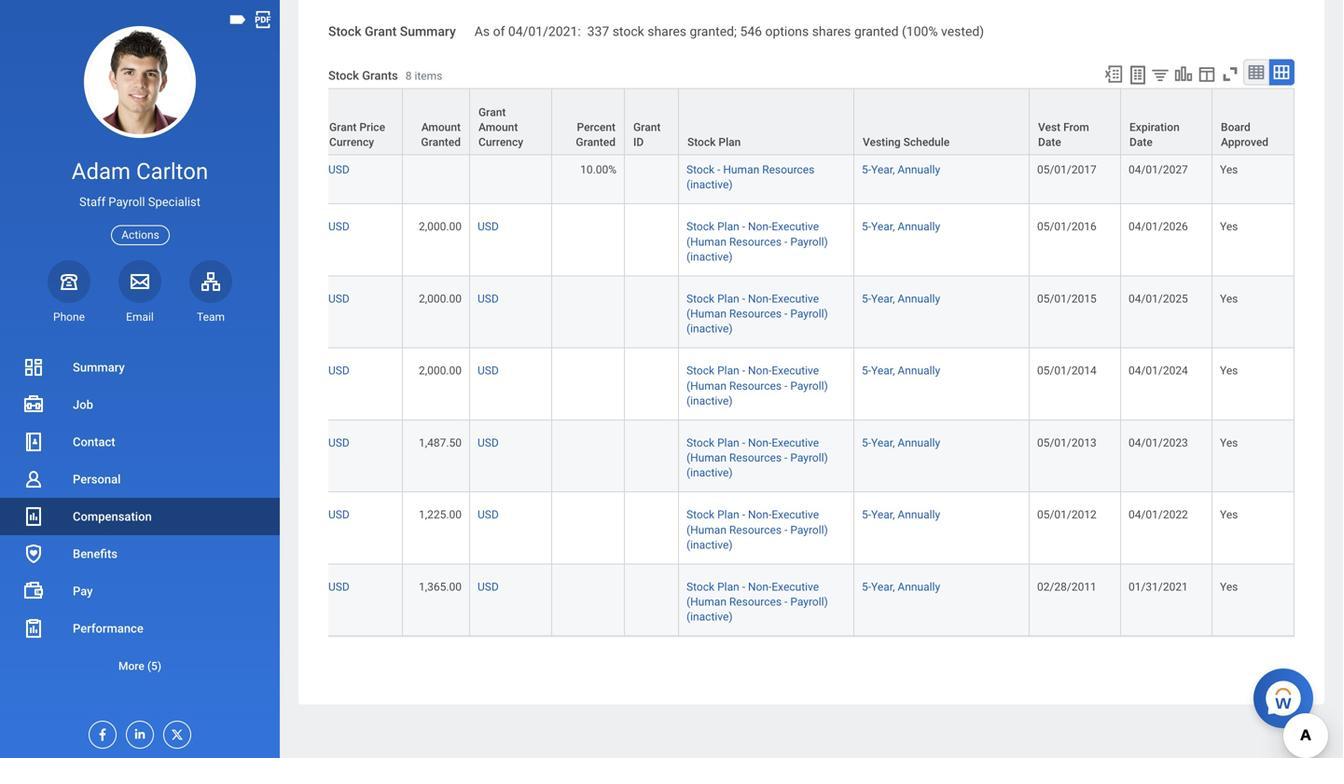 Task type: locate. For each thing, give the bounding box(es) containing it.
yes right the 01/31/2021
[[1220, 581, 1238, 594]]

4 5- from the top
[[862, 364, 871, 378]]

7 5-year, annually link from the top
[[862, 577, 940, 594]]

1 5- from the top
[[862, 163, 871, 176]]

executive for 05/01/2015
[[772, 292, 819, 305]]

0 horizontal spatial summary
[[73, 361, 125, 375]]

1 (human from the top
[[687, 235, 727, 248]]

6 non- from the top
[[748, 581, 772, 594]]

stock plan - non-executive (human resources - payroll) (inactive) for 05/01/2016
[[687, 220, 828, 263]]

yes right 04/01/2022
[[1220, 509, 1238, 522]]

performance image
[[22, 618, 45, 640]]

4 year, from the top
[[871, 364, 895, 378]]

5-year, annually link for 05/01/2017
[[862, 160, 940, 176]]

yes for 04/01/2023
[[1220, 436, 1238, 450]]

6 row from the top
[[0, 421, 1295, 493]]

more (5) button
[[0, 655, 280, 678]]

resources for 05/01/2013
[[729, 451, 782, 465]]

year, for 05/01/2015
[[871, 292, 895, 305]]

3 year, from the top
[[871, 292, 895, 305]]

3 (human from the top
[[687, 379, 727, 392]]

7 annually from the top
[[898, 581, 940, 594]]

5 5-year, annually from the top
[[862, 436, 940, 450]]

3 5- from the top
[[862, 292, 871, 305]]

7 5-year, annually from the top
[[862, 581, 940, 594]]

2 currency from the left
[[479, 136, 523, 149]]

6 annually from the top
[[898, 509, 940, 522]]

1 year, from the top
[[871, 163, 895, 176]]

list
[[0, 349, 280, 685]]

6 (inactive) from the top
[[687, 539, 733, 552]]

pay
[[73, 584, 93, 598]]

grant up id
[[633, 121, 661, 134]]

percent granted button
[[552, 89, 624, 154]]

3 yes from the top
[[1220, 292, 1238, 305]]

plan for 05/01/2015
[[717, 292, 739, 305]]

1 horizontal spatial amount
[[479, 121, 518, 134]]

2 stock plan - non-executive (human resources - payroll) (inactive) from the top
[[687, 292, 828, 335]]

1 5-year, annually link from the top
[[862, 160, 940, 176]]

2 non- from the top
[[748, 292, 772, 305]]

stock for 05/01/2012
[[687, 509, 715, 522]]

granted
[[421, 136, 461, 149], [576, 136, 616, 149]]

amount granted column header
[[403, 88, 470, 156]]

1,487.50
[[419, 436, 462, 450]]

compensation image
[[22, 506, 45, 528]]

1 payroll) from the top
[[790, 235, 828, 248]]

6 5-year, annually link from the top
[[862, 505, 940, 522]]

3 5-year, annually from the top
[[862, 292, 940, 305]]

stock
[[328, 24, 361, 39], [328, 69, 359, 83], [687, 136, 716, 149], [687, 163, 715, 176], [687, 220, 715, 233], [687, 292, 715, 305], [687, 364, 715, 378], [687, 436, 715, 450], [687, 509, 715, 522], [687, 581, 715, 594]]

1 date from the left
[[1038, 136, 1061, 149]]

4 yes from the top
[[1220, 364, 1238, 378]]

stock for 05/01/2015
[[687, 292, 715, 305]]

view worker - expand/collapse chart image
[[1173, 64, 1194, 84]]

5 stock plan - non-executive (human resources - payroll) (inactive) link from the top
[[687, 505, 828, 552]]

currency for amount
[[479, 136, 523, 149]]

1 vertical spatial 2,000.00
[[419, 292, 462, 305]]

5-
[[862, 163, 871, 176], [862, 220, 871, 233], [862, 292, 871, 305], [862, 364, 871, 378], [862, 436, 871, 450], [862, 509, 871, 522], [862, 581, 871, 594]]

1 horizontal spatial summary
[[400, 24, 456, 39]]

2,000.00 for 05/01/2015
[[419, 292, 462, 305]]

04/01/2027
[[1129, 163, 1188, 176]]

stock for 05/01/2013
[[687, 436, 715, 450]]

team adam carlton element
[[189, 310, 232, 325]]

4 stock plan - non-executive (human resources - payroll) (inactive) from the top
[[687, 436, 828, 480]]

1 5-year, annually from the top
[[862, 163, 940, 176]]

from
[[1063, 121, 1089, 134]]

0 vertical spatial 2,000.00
[[419, 220, 462, 233]]

executive for 02/28/2011
[[772, 581, 819, 594]]

1 stock plan - non-executive (human resources - payroll) (inactive) link from the top
[[687, 217, 828, 263]]

plan for 05/01/2014
[[717, 364, 739, 378]]

non- for 05/01/2014
[[748, 364, 772, 378]]

5 year, from the top
[[871, 436, 895, 450]]

stock plan - non-executive (human resources - payroll) (inactive) link for 02/28/2011
[[687, 577, 828, 624]]

2 (human from the top
[[687, 307, 727, 320]]

(inactive) for 02/28/2011
[[687, 611, 733, 624]]

year, for 05/01/2016
[[871, 220, 895, 233]]

2 yes from the top
[[1220, 220, 1238, 233]]

1 stock plan - non-executive (human resources - payroll) (inactive) from the top
[[687, 220, 828, 263]]

summary up "job" on the left of page
[[73, 361, 125, 375]]

stock plan - non-executive (human resources - payroll) (inactive) for 05/01/2012
[[687, 509, 828, 552]]

granted down percent
[[576, 136, 616, 149]]

resources inside the stock - human resources (inactive)
[[762, 163, 815, 176]]

non- for 02/28/2011
[[748, 581, 772, 594]]

toolbar
[[1095, 59, 1295, 88]]

1 row from the top
[[0, 88, 1295, 156]]

summary up items
[[400, 24, 456, 39]]

year, for 05/01/2012
[[871, 509, 895, 522]]

6 yes from the top
[[1220, 509, 1238, 522]]

amount inside grant amount currency
[[479, 121, 518, 134]]

resources for 05/01/2015
[[729, 307, 782, 320]]

date down expiration
[[1130, 136, 1153, 149]]

0 horizontal spatial amount
[[421, 121, 461, 134]]

amount right amount granted
[[479, 121, 518, 134]]

row
[[0, 88, 1295, 156], [0, 147, 1295, 204], [0, 204, 1295, 277], [0, 277, 1295, 349], [0, 349, 1295, 421], [0, 421, 1295, 493], [0, 493, 1295, 565], [0, 565, 1295, 637]]

5-year, annually for 05/01/2014
[[862, 364, 940, 378]]

list containing summary
[[0, 349, 280, 685]]

plan for 05/01/2012
[[717, 509, 739, 522]]

5- for 05/01/2016
[[862, 220, 871, 233]]

3 stock plan - non-executive (human resources - payroll) (inactive) link from the top
[[687, 361, 828, 407]]

yes for 04/01/2025
[[1220, 292, 1238, 305]]

(inactive) for 05/01/2013
[[687, 466, 733, 480]]

stock
[[613, 24, 644, 39]]

currency down "price"
[[329, 136, 374, 149]]

yes for 04/01/2022
[[1220, 509, 1238, 522]]

7 5- from the top
[[862, 581, 871, 594]]

vesting schedule
[[863, 136, 950, 149]]

4 (human from the top
[[687, 451, 727, 465]]

grant amount currency button
[[470, 89, 551, 154]]

staff
[[79, 195, 105, 209]]

2 date from the left
[[1130, 136, 1153, 149]]

grant right amount granted column header on the left of page
[[479, 106, 506, 119]]

2 2,000.00 from the top
[[419, 292, 462, 305]]

2 year, from the top
[[871, 220, 895, 233]]

3 annually from the top
[[898, 292, 940, 305]]

resources for 05/01/2014
[[729, 379, 782, 392]]

vest from date button
[[1030, 89, 1120, 154]]

5 (inactive) from the top
[[687, 466, 733, 480]]

3 non- from the top
[[748, 364, 772, 378]]

grant inside grant price currency
[[329, 121, 357, 134]]

stock - human resources (inactive)
[[687, 163, 815, 191]]

currency inside column header
[[479, 136, 523, 149]]

5 stock plan - non-executive (human resources - payroll) (inactive) from the top
[[687, 509, 828, 552]]

items
[[415, 70, 442, 83]]

5- for 05/01/2014
[[862, 364, 871, 378]]

7 (inactive) from the top
[[687, 611, 733, 624]]

1 2,000.00 from the top
[[419, 220, 462, 233]]

stock plan button
[[679, 89, 854, 154]]

1 annually from the top
[[898, 163, 940, 176]]

2 5-year, annually from the top
[[862, 220, 940, 233]]

1 granted from the left
[[421, 136, 461, 149]]

1 horizontal spatial granted
[[576, 136, 616, 149]]

year, for 05/01/2017
[[871, 163, 895, 176]]

executive
[[772, 220, 819, 233], [772, 292, 819, 305], [772, 364, 819, 378], [772, 436, 819, 450], [772, 509, 819, 522], [772, 581, 819, 594]]

5 row from the top
[[0, 349, 1295, 421]]

yes right 04/01/2026
[[1220, 220, 1238, 233]]

5 non- from the top
[[748, 509, 772, 522]]

stock for 05/01/2014
[[687, 364, 715, 378]]

2,000.00 for 05/01/2016
[[419, 220, 462, 233]]

1 executive from the top
[[772, 220, 819, 233]]

2 vertical spatial 2,000.00
[[419, 364, 462, 378]]

stock plan - non-executive (human resources - payroll) (inactive) for 05/01/2014
[[687, 364, 828, 407]]

3 executive from the top
[[772, 364, 819, 378]]

view printable version (pdf) image
[[253, 9, 273, 30]]

3 5-year, annually link from the top
[[862, 289, 940, 305]]

3 (inactive) from the top
[[687, 322, 733, 335]]

compensation link
[[0, 498, 280, 535]]

2 shares from the left
[[812, 24, 851, 39]]

2 granted from the left
[[576, 136, 616, 149]]

payroll) for 05/01/2015
[[790, 307, 828, 320]]

stock plan - non-executive (human resources - payroll) (inactive)
[[687, 220, 828, 263], [687, 292, 828, 335], [687, 364, 828, 407], [687, 436, 828, 480], [687, 509, 828, 552], [687, 581, 828, 624]]

4 row from the top
[[0, 277, 1295, 349]]

2 5- from the top
[[862, 220, 871, 233]]

annually for 05/01/2013
[[898, 436, 940, 450]]

2 amount from the left
[[479, 121, 518, 134]]

id
[[633, 136, 644, 149]]

yes right 04/01/2024
[[1220, 364, 1238, 378]]

02/28/2011
[[1037, 581, 1097, 594]]

(100%
[[902, 24, 938, 39]]

6 stock plan - non-executive (human resources - payroll) (inactive) link from the top
[[687, 577, 828, 624]]

3 stock plan - non-executive (human resources - payroll) (inactive) from the top
[[687, 364, 828, 407]]

yes right 04/01/2023
[[1220, 436, 1238, 450]]

grant inside grant id popup button
[[633, 121, 661, 134]]

annually for 05/01/2015
[[898, 292, 940, 305]]

- inside the stock - human resources (inactive)
[[717, 163, 720, 176]]

executive for 05/01/2014
[[772, 364, 819, 378]]

5- for 05/01/2012
[[862, 509, 871, 522]]

stock plan
[[687, 136, 741, 149]]

shares right the stock
[[648, 24, 687, 39]]

0 horizontal spatial date
[[1038, 136, 1061, 149]]

0 vertical spatial summary
[[400, 24, 456, 39]]

granted for percent granted
[[576, 136, 616, 149]]

vested)
[[941, 24, 984, 39]]

6 (human from the top
[[687, 596, 727, 609]]

expand table image
[[1272, 63, 1291, 81]]

6 executive from the top
[[772, 581, 819, 594]]

1 horizontal spatial currency
[[479, 136, 523, 149]]

6 5- from the top
[[862, 509, 871, 522]]

annually for 05/01/2017
[[898, 163, 940, 176]]

1 (inactive) from the top
[[687, 178, 733, 191]]

pay image
[[22, 580, 45, 603]]

granted left grant amount currency
[[421, 136, 461, 149]]

05/01/2017
[[1037, 163, 1097, 176]]

1 yes from the top
[[1220, 163, 1238, 176]]

resources for 05/01/2016
[[729, 235, 782, 248]]

05/01/2013
[[1037, 436, 1097, 450]]

5 annually from the top
[[898, 436, 940, 450]]

non-
[[748, 220, 772, 233], [748, 292, 772, 305], [748, 364, 772, 378], [748, 436, 772, 450], [748, 509, 772, 522], [748, 581, 772, 594]]

7 year, from the top
[[871, 581, 895, 594]]

stock plan - non-executive (human resources - payroll) (inactive) link for 05/01/2012
[[687, 505, 828, 552]]

7 row from the top
[[0, 493, 1295, 565]]

4 (inactive) from the top
[[687, 394, 733, 407]]

1 non- from the top
[[748, 220, 772, 233]]

payroll) for 05/01/2012
[[790, 524, 828, 537]]

grant price currency column header
[[321, 88, 403, 156]]

team link
[[189, 260, 232, 325]]

personal image
[[22, 468, 45, 491]]

5-year, annually link for 05/01/2013
[[862, 433, 940, 450]]

grant inside grant amount currency
[[479, 106, 506, 119]]

04/01/2025
[[1129, 292, 1188, 305]]

(human for 02/28/2011
[[687, 596, 727, 609]]

more (5) button
[[0, 647, 280, 685]]

yes
[[1220, 163, 1238, 176], [1220, 220, 1238, 233], [1220, 292, 1238, 305], [1220, 364, 1238, 378], [1220, 436, 1238, 450], [1220, 509, 1238, 522], [1220, 581, 1238, 594]]

1 amount from the left
[[421, 121, 461, 134]]

2 stock plan - non-executive (human resources - payroll) (inactive) link from the top
[[687, 289, 828, 335]]

6 payroll) from the top
[[790, 596, 828, 609]]

0 horizontal spatial shares
[[648, 24, 687, 39]]

3 2,000.00 from the top
[[419, 364, 462, 378]]

2 annually from the top
[[898, 220, 940, 233]]

stock - human resources (inactive) link
[[687, 160, 815, 191]]

stock grants 8 items
[[328, 69, 442, 83]]

amount down items
[[421, 121, 461, 134]]

payroll) for 05/01/2016
[[790, 235, 828, 248]]

yes right 04/01/2025
[[1220, 292, 1238, 305]]

grant up grants at the left of the page
[[365, 24, 397, 39]]

4 annually from the top
[[898, 364, 940, 378]]

5- for 05/01/2013
[[862, 436, 871, 450]]

staff payroll specialist
[[79, 195, 201, 209]]

stock plan - non-executive (human resources - payroll) (inactive) link
[[687, 217, 828, 263], [687, 289, 828, 335], [687, 361, 828, 407], [687, 433, 828, 480], [687, 505, 828, 552], [687, 577, 828, 624]]

options
[[765, 24, 809, 39]]

vest
[[1038, 121, 1061, 134]]

4 stock plan - non-executive (human resources - payroll) (inactive) link from the top
[[687, 433, 828, 480]]

8 row from the top
[[0, 565, 1295, 637]]

currency inside grant price currency
[[329, 136, 374, 149]]

1 currency from the left
[[329, 136, 374, 149]]

1 horizontal spatial date
[[1130, 136, 1153, 149]]

cell
[[403, 90, 470, 147], [470, 90, 552, 147], [625, 90, 679, 147], [679, 90, 854, 147], [854, 90, 1030, 147], [403, 147, 470, 204], [470, 147, 552, 204], [625, 147, 679, 204], [552, 204, 625, 277], [625, 204, 679, 277], [552, 277, 625, 349], [625, 277, 679, 349], [552, 349, 625, 421], [625, 349, 679, 421], [552, 421, 625, 493], [625, 421, 679, 493], [552, 493, 625, 565], [625, 493, 679, 565], [552, 565, 625, 637], [625, 565, 679, 637]]

1 vertical spatial summary
[[73, 361, 125, 375]]

stock plan - non-executive (human resources - payroll) (inactive) link for 05/01/2016
[[687, 217, 828, 263]]

grant amount currency column header
[[470, 88, 552, 156]]

stock plan column header
[[679, 88, 854, 156]]

stock for 05/01/2017
[[687, 163, 715, 176]]

non- for 05/01/2015
[[748, 292, 772, 305]]

stock for 05/01/2016
[[687, 220, 715, 233]]

0 horizontal spatial currency
[[329, 136, 374, 149]]

currency right amount granted
[[479, 136, 523, 149]]

grant
[[365, 24, 397, 39], [479, 106, 506, 119], [329, 121, 357, 134], [633, 121, 661, 134]]

grant left "price"
[[329, 121, 357, 134]]

4 non- from the top
[[748, 436, 772, 450]]

export to excel image
[[1103, 64, 1124, 84]]

1 horizontal spatial shares
[[812, 24, 851, 39]]

shares right "options"
[[812, 24, 851, 39]]

vest from date column header
[[1030, 88, 1121, 156]]

amount inside amount granted
[[421, 121, 461, 134]]

2,000.00 for 05/01/2014
[[419, 364, 462, 378]]

plan
[[719, 136, 741, 149], [717, 220, 739, 233], [717, 292, 739, 305], [717, 364, 739, 378], [717, 436, 739, 450], [717, 509, 739, 522], [717, 581, 739, 594]]

2 payroll) from the top
[[790, 307, 828, 320]]

payroll) for 02/28/2011
[[790, 596, 828, 609]]

annually for 02/28/2011
[[898, 581, 940, 594]]

benefits
[[73, 547, 118, 561]]

contact
[[73, 435, 115, 449]]

more (5)
[[118, 660, 161, 673]]

5 payroll) from the top
[[790, 524, 828, 537]]

yes for 04/01/2024
[[1220, 364, 1238, 378]]

6 5-year, annually from the top
[[862, 509, 940, 522]]

546
[[740, 24, 762, 39]]

summary link
[[0, 349, 280, 386]]

non- for 05/01/2012
[[748, 509, 772, 522]]

4 5-year, annually from the top
[[862, 364, 940, 378]]

date down vest
[[1038, 136, 1061, 149]]

5-year, annually for 05/01/2013
[[862, 436, 940, 450]]

3 payroll) from the top
[[790, 379, 828, 392]]

stock grant summary element
[[475, 13, 984, 40]]

plan inside popup button
[[719, 136, 741, 149]]

stock inside the stock - human resources (inactive)
[[687, 163, 715, 176]]

05/01/2016
[[1037, 220, 1097, 233]]

4 payroll) from the top
[[790, 451, 828, 465]]

0 horizontal spatial granted
[[421, 136, 461, 149]]

resources
[[762, 163, 815, 176], [729, 235, 782, 248], [729, 307, 782, 320], [729, 379, 782, 392], [729, 451, 782, 465], [729, 524, 782, 537], [729, 596, 782, 609]]

grant price currency
[[329, 121, 385, 149]]

pay link
[[0, 573, 280, 610]]

5 yes from the top
[[1220, 436, 1238, 450]]

1,225.00
[[419, 509, 462, 522]]

2 5-year, annually link from the top
[[862, 217, 940, 233]]

currency
[[329, 136, 374, 149], [479, 136, 523, 149]]

resources for 02/28/2011
[[729, 596, 782, 609]]

shares
[[648, 24, 687, 39], [812, 24, 851, 39]]

yes down approved
[[1220, 163, 1238, 176]]

annually for 05/01/2016
[[898, 220, 940, 233]]

year,
[[871, 163, 895, 176], [871, 220, 895, 233], [871, 292, 895, 305], [871, 364, 895, 378], [871, 436, 895, 450], [871, 509, 895, 522], [871, 581, 895, 594]]

of
[[493, 24, 505, 39]]

5 5- from the top
[[862, 436, 871, 450]]

5 (human from the top
[[687, 524, 727, 537]]

2 executive from the top
[[772, 292, 819, 305]]

job
[[73, 398, 93, 412]]

6 stock plan - non-executive (human resources - payroll) (inactive) from the top
[[687, 581, 828, 624]]

4 executive from the top
[[772, 436, 819, 450]]

2,000.00
[[419, 220, 462, 233], [419, 292, 462, 305], [419, 364, 462, 378]]

stock plan - non-executive (human resources - payroll) (inactive) link for 05/01/2013
[[687, 433, 828, 480]]

amount
[[421, 121, 461, 134], [479, 121, 518, 134]]

2 (inactive) from the top
[[687, 250, 733, 263]]



Task type: describe. For each thing, give the bounding box(es) containing it.
phone image
[[56, 270, 82, 293]]

executive for 05/01/2012
[[772, 509, 819, 522]]

personal
[[73, 472, 121, 486]]

yes for 01/31/2021
[[1220, 581, 1238, 594]]

1 shares from the left
[[648, 24, 687, 39]]

stock plan - non-executive (human resources - payroll) (inactive) for 05/01/2013
[[687, 436, 828, 480]]

grants
[[362, 69, 398, 83]]

04/01/2026
[[1129, 220, 1188, 233]]

personal link
[[0, 461, 280, 498]]

yes for 04/01/2027
[[1220, 163, 1238, 176]]

grant id column header
[[625, 88, 679, 156]]

plan for 05/01/2016
[[717, 220, 739, 233]]

stock plan - non-executive (human resources - payroll) (inactive) for 05/01/2015
[[687, 292, 828, 335]]

mail image
[[129, 270, 151, 293]]

amount granted
[[421, 121, 461, 149]]

tag image
[[228, 9, 248, 30]]

5-year, annually for 05/01/2017
[[862, 163, 940, 176]]

job link
[[0, 386, 280, 423]]

grant for grant id
[[633, 121, 661, 134]]

5-year, annually for 05/01/2012
[[862, 509, 940, 522]]

5-year, annually for 05/01/2016
[[862, 220, 940, 233]]

human
[[723, 163, 759, 176]]

stock for 02/28/2011
[[687, 581, 715, 594]]

grant id button
[[625, 89, 678, 154]]

expiration date
[[1130, 121, 1180, 149]]

team
[[197, 310, 225, 324]]

date inside expiration date
[[1130, 136, 1153, 149]]

percent granted
[[576, 121, 616, 149]]

yes for 04/01/2026
[[1220, 220, 1238, 233]]

actions
[[121, 229, 159, 242]]

04/01/2023
[[1129, 436, 1188, 450]]

(inactive) for 05/01/2015
[[687, 322, 733, 335]]

payroll) for 05/01/2013
[[790, 451, 828, 465]]

non- for 05/01/2016
[[748, 220, 772, 233]]

board approved
[[1221, 121, 1269, 149]]

adam
[[72, 158, 131, 185]]

(inactive) inside the stock - human resources (inactive)
[[687, 178, 733, 191]]

vesting
[[863, 136, 901, 149]]

linkedin image
[[127, 722, 147, 742]]

stock plan - non-executive (human resources - payroll) (inactive) link for 05/01/2014
[[687, 361, 828, 407]]

email button
[[118, 260, 161, 325]]

grant amount currency
[[479, 106, 523, 149]]

stock plan - non-executive (human resources - payroll) (inactive) for 02/28/2011
[[687, 581, 828, 624]]

vest from date
[[1038, 121, 1089, 149]]

email adam carlton element
[[118, 310, 161, 325]]

performance
[[73, 622, 143, 636]]

performance link
[[0, 610, 280, 647]]

job image
[[22, 394, 45, 416]]

executive for 05/01/2016
[[772, 220, 819, 233]]

grant for grant amount currency
[[479, 106, 506, 119]]

fullscreen image
[[1220, 64, 1241, 84]]

granted
[[854, 24, 899, 39]]

5-year, annually link for 02/28/2011
[[862, 577, 940, 594]]

vesting schedule column header
[[854, 88, 1030, 156]]

adam carlton
[[72, 158, 208, 185]]

summary inside navigation pane region
[[73, 361, 125, 375]]

5- for 02/28/2011
[[862, 581, 871, 594]]

non- for 05/01/2013
[[748, 436, 772, 450]]

5-year, annually for 02/28/2011
[[862, 581, 940, 594]]

stock grant summary
[[328, 24, 456, 39]]

percent granted column header
[[552, 88, 625, 156]]

vesting schedule button
[[854, 89, 1029, 154]]

01/31/2021
[[1129, 581, 1188, 594]]

table image
[[1247, 63, 1266, 81]]

2 row from the top
[[0, 147, 1295, 204]]

phone button
[[48, 260, 90, 325]]

04/01/2022
[[1129, 509, 1188, 522]]

grant for grant price currency
[[329, 121, 357, 134]]

5-year, annually link for 05/01/2012
[[862, 505, 940, 522]]

3 row from the top
[[0, 204, 1295, 277]]

carlton
[[136, 158, 208, 185]]

executive for 05/01/2013
[[772, 436, 819, 450]]

contact link
[[0, 423, 280, 461]]

navigation pane region
[[0, 0, 280, 758]]

(human for 05/01/2015
[[687, 307, 727, 320]]

337
[[587, 24, 609, 39]]

04/01/2024
[[1129, 364, 1188, 378]]

approved
[[1221, 136, 1269, 149]]

row containing grant amount currency
[[0, 88, 1295, 156]]

view team image
[[200, 270, 222, 293]]

expiration date column header
[[1121, 88, 1213, 156]]

summary image
[[22, 356, 45, 379]]

specialist
[[148, 195, 201, 209]]

facebook image
[[90, 722, 110, 742]]

year, for 05/01/2014
[[871, 364, 895, 378]]

grant id
[[633, 121, 661, 149]]

usd inside row
[[328, 106, 350, 119]]

amount granted button
[[403, 89, 469, 154]]

(inactive) for 05/01/2016
[[687, 250, 733, 263]]

stock plan - non-executive (human resources - payroll) (inactive) link for 05/01/2015
[[687, 289, 828, 335]]

benefits image
[[22, 543, 45, 565]]

click to view/edit grid preferences image
[[1197, 64, 1217, 84]]

5-year, annually link for 05/01/2014
[[862, 361, 940, 378]]

(human for 05/01/2012
[[687, 524, 727, 537]]

select to filter grid data image
[[1150, 65, 1171, 84]]

payroll
[[108, 195, 145, 209]]

(5)
[[147, 660, 161, 673]]

5-year, annually link for 05/01/2016
[[862, 217, 940, 233]]

granted for amount granted
[[421, 136, 461, 149]]

plan for 05/01/2013
[[717, 436, 739, 450]]

year, for 05/01/2013
[[871, 436, 895, 450]]

payroll) for 05/01/2014
[[790, 379, 828, 392]]

grant price currency button
[[321, 89, 402, 154]]

04/01/2021:
[[508, 24, 581, 39]]

usd row
[[0, 90, 1295, 147]]

date inside 'vest from date'
[[1038, 136, 1061, 149]]

(human for 05/01/2014
[[687, 379, 727, 392]]

compensation
[[73, 510, 152, 524]]

05/01/2015
[[1037, 292, 1097, 305]]

expiration
[[1130, 121, 1180, 134]]

granted;
[[690, 24, 737, 39]]

5- for 05/01/2015
[[862, 292, 871, 305]]

percent
[[577, 121, 616, 134]]

05/01/2012
[[1037, 509, 1097, 522]]

schedule
[[904, 136, 950, 149]]

phone adam carlton element
[[48, 310, 90, 325]]

8
[[406, 70, 412, 83]]

contact image
[[22, 431, 45, 453]]

board approved button
[[1213, 89, 1294, 154]]

export to worksheets image
[[1127, 64, 1149, 86]]

expiration date button
[[1121, 89, 1212, 154]]

annually for 05/01/2014
[[898, 364, 940, 378]]

currency for price
[[329, 136, 374, 149]]

10.00%
[[580, 163, 617, 176]]

board
[[1221, 121, 1251, 134]]

1,365.00
[[419, 581, 462, 594]]

(inactive) for 05/01/2014
[[687, 394, 733, 407]]

more
[[118, 660, 144, 673]]

phone
[[53, 310, 85, 324]]

x image
[[164, 722, 185, 742]]

05/01/2014
[[1037, 364, 1097, 378]]

price
[[359, 121, 385, 134]]

stock inside popup button
[[687, 136, 716, 149]]

plan for 02/28/2011
[[717, 581, 739, 594]]

5- for 05/01/2017
[[862, 163, 871, 176]]

year, for 02/28/2011
[[871, 581, 895, 594]]

5-year, annually for 05/01/2015
[[862, 292, 940, 305]]

as
[[475, 24, 490, 39]]

as of 04/01/2021:  337 stock shares granted; 546 options shares granted (100% vested)
[[475, 24, 984, 39]]

email
[[126, 310, 154, 324]]

(human for 05/01/2016
[[687, 235, 727, 248]]

benefits link
[[0, 535, 280, 573]]

5-year, annually link for 05/01/2015
[[862, 289, 940, 305]]

actions button
[[111, 225, 170, 245]]

annually for 05/01/2012
[[898, 509, 940, 522]]

resources for 05/01/2012
[[729, 524, 782, 537]]

(human for 05/01/2013
[[687, 451, 727, 465]]



Task type: vqa. For each thing, say whether or not it's contained in the screenshot.
Morgan inside "link"
no



